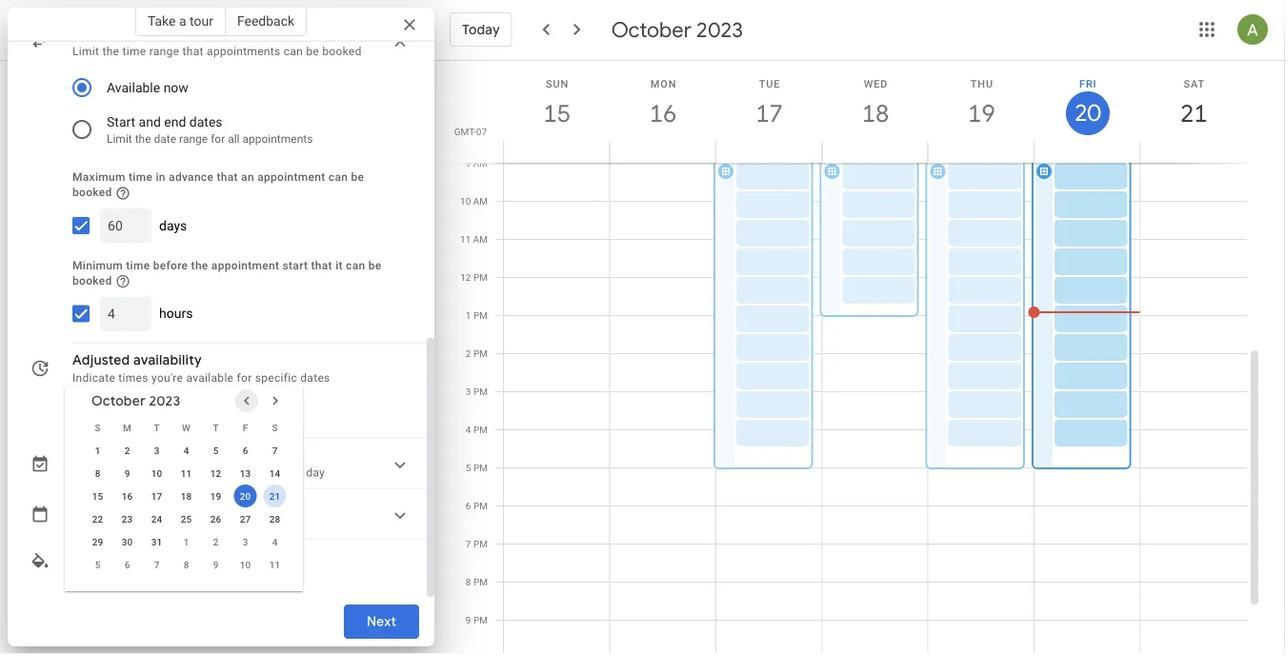 Task type: vqa. For each thing, say whether or not it's contained in the screenshot.


Task type: locate. For each thing, give the bounding box(es) containing it.
16 inside the mon 16
[[648, 98, 676, 129]]

8 down booked on the bottom of page
[[95, 468, 100, 479]]

16 up 23
[[122, 491, 133, 502]]

s
[[95, 422, 101, 434], [272, 422, 278, 434]]

16 column header
[[609, 61, 716, 163]]

2 am from the top
[[473, 196, 488, 207]]

1 horizontal spatial 5
[[213, 445, 218, 456]]

today button
[[450, 7, 512, 52]]

4
[[466, 424, 471, 436], [184, 445, 189, 456], [272, 536, 278, 548]]

time left before
[[126, 259, 150, 273]]

time inside scheduling window limit the time range that appointments can be booked
[[122, 45, 146, 59]]

1 vertical spatial 5
[[466, 463, 471, 474]]

0 vertical spatial a
[[179, 13, 186, 29]]

14
[[269, 468, 280, 479]]

t right w
[[213, 422, 219, 434]]

24 element
[[145, 508, 168, 531]]

pm for 2 pm
[[473, 348, 488, 360]]

pm for 4 pm
[[473, 424, 488, 436]]

1 horizontal spatial s
[[272, 422, 278, 434]]

10 for november 10 element
[[240, 559, 251, 571]]

no down booked on the bottom of page
[[72, 467, 88, 480]]

16
[[648, 98, 676, 129], [122, 491, 133, 502]]

2 vertical spatial that
[[311, 259, 332, 273]]

1 inside grid
[[466, 310, 471, 322]]

21 inside cell
[[269, 491, 280, 502]]

availability for date's
[[177, 402, 244, 419]]

15
[[542, 98, 569, 129], [92, 491, 103, 502]]

no right ·
[[159, 467, 175, 480]]

the inside start and end dates limit the date range for all appointments
[[135, 133, 151, 146]]

1 horizontal spatial 19
[[967, 98, 994, 129]]

that
[[182, 45, 204, 59], [217, 171, 238, 184], [311, 259, 332, 273]]

1 pm from the top
[[473, 272, 488, 283]]

8 for 8 pm
[[466, 577, 471, 588]]

6 inside grid
[[466, 501, 471, 512]]

that left 'it'
[[311, 259, 332, 273]]

28
[[269, 514, 280, 525]]

tour
[[190, 13, 213, 29]]

appointments down the feedback
[[207, 45, 281, 59]]

0 horizontal spatial a
[[125, 402, 132, 419]]

0 horizontal spatial dates
[[189, 114, 222, 130]]

6 for november 6 element
[[124, 559, 130, 571]]

16 down the mon
[[648, 98, 676, 129]]

9 down 8 pm
[[466, 615, 471, 626]]

1 up buffer
[[95, 445, 100, 456]]

appointment left 'start' at the left top
[[211, 259, 279, 273]]

0 horizontal spatial 17
[[151, 491, 162, 502]]

1 vertical spatial appointment
[[211, 259, 279, 273]]

a up m
[[125, 402, 132, 419]]

8 for november 8 "element"
[[184, 559, 189, 571]]

0 vertical spatial october
[[611, 16, 692, 43]]

that for window
[[182, 45, 204, 59]]

be inside maximum time in advance that an appointment can be booked
[[351, 171, 364, 184]]

limit down start at the top left of the page
[[107, 133, 132, 146]]

appointment up ·
[[124, 448, 207, 465]]

9
[[466, 158, 471, 169], [124, 468, 130, 479], [213, 559, 218, 571], [466, 615, 471, 626]]

12
[[460, 272, 471, 283], [210, 468, 221, 479]]

window
[[147, 26, 197, 43]]

1 horizontal spatial 6
[[243, 445, 248, 456]]

1 vertical spatial be
[[351, 171, 364, 184]]

availability inside the calendars checked for availability dropdown button
[[221, 498, 289, 516]]

19 inside 'row group'
[[210, 491, 221, 502]]

31
[[151, 536, 162, 548]]

16 element
[[116, 485, 139, 508]]

3 up 4 pm in the bottom left of the page
[[466, 386, 471, 398]]

5 row from the top
[[83, 508, 290, 531]]

color
[[72, 553, 108, 570]]

booked inside scheduling window limit the time range that appointments can be booked
[[322, 45, 362, 59]]

8 up the 9 pm on the bottom of the page
[[466, 577, 471, 588]]

be inside minimum time before the appointment start that it can be booked
[[368, 259, 382, 273]]

7 down 6 pm
[[466, 539, 471, 550]]

0 horizontal spatial 6
[[124, 559, 130, 571]]

fri 20
[[1073, 78, 1100, 128]]

6 down f
[[243, 445, 248, 456]]

row containing 8
[[83, 462, 290, 485]]

1 vertical spatial range
[[179, 133, 208, 146]]

a left tour
[[179, 13, 186, 29]]

15 column header
[[503, 61, 610, 163]]

can down feedback button
[[284, 45, 303, 59]]

october
[[611, 16, 692, 43], [91, 393, 146, 410]]

26
[[210, 514, 221, 525]]

3 pm from the top
[[473, 348, 488, 360]]

0 vertical spatial 2
[[466, 348, 471, 360]]

maximum
[[178, 467, 231, 480]]

the inside scheduling window limit the time range that appointments can be booked
[[102, 45, 119, 59]]

november 7 element
[[145, 554, 168, 576]]

range inside scheduling window limit the time range that appointments can be booked
[[149, 45, 179, 59]]

22
[[92, 514, 103, 525]]

grid
[[442, 61, 1262, 654]]

0 vertical spatial 5
[[213, 445, 218, 456]]

0 horizontal spatial 16
[[122, 491, 133, 502]]

1 for 1 pm
[[466, 310, 471, 322]]

0 vertical spatial 11
[[460, 234, 471, 245]]

0 vertical spatial 20
[[1073, 98, 1100, 128]]

8 pm from the top
[[473, 539, 488, 550]]

8 inside "element"
[[184, 559, 189, 571]]

0 horizontal spatial 10
[[151, 468, 162, 479]]

1 horizontal spatial 2023
[[696, 16, 743, 43]]

0 horizontal spatial 2
[[124, 445, 130, 456]]

am
[[473, 158, 488, 169], [473, 196, 488, 207], [473, 234, 488, 245]]

1 horizontal spatial 1
[[184, 536, 189, 548]]

limit inside start and end dates limit the date range for all appointments
[[107, 133, 132, 146]]

2 s from the left
[[272, 422, 278, 434]]

20
[[1073, 98, 1100, 128], [240, 491, 251, 502]]

20 down fri
[[1073, 98, 1100, 128]]

19 up 26
[[210, 491, 221, 502]]

s down the change
[[95, 422, 101, 434]]

1 vertical spatial 18
[[181, 491, 192, 502]]

the down scheduling
[[102, 45, 119, 59]]

change
[[72, 402, 121, 419]]

pm up 1 pm
[[473, 272, 488, 283]]

2 no from the left
[[159, 467, 175, 480]]

appointments right all
[[242, 133, 313, 146]]

adjusted availability indicate times you're available for specific dates
[[72, 353, 330, 385]]

1 vertical spatial the
[[135, 133, 151, 146]]

am for 11 am
[[473, 234, 488, 245]]

row
[[83, 416, 290, 439], [83, 439, 290, 462], [83, 462, 290, 485], [83, 485, 290, 508], [83, 508, 290, 531], [83, 531, 290, 554], [83, 554, 290, 576]]

availability inside adjusted availability indicate times you're available for specific dates
[[133, 353, 202, 370]]

be for time
[[368, 259, 382, 273]]

october 2023
[[611, 16, 743, 43], [91, 393, 180, 410]]

3 for 3 pm
[[466, 386, 471, 398]]

6 up the 7 pm
[[466, 501, 471, 512]]

0 vertical spatial am
[[473, 158, 488, 169]]

a inside button
[[125, 402, 132, 419]]

t
[[154, 422, 160, 434], [213, 422, 219, 434]]

2 pm from the top
[[473, 310, 488, 322]]

17 column header
[[715, 61, 822, 163]]

the down and on the left top
[[135, 133, 151, 146]]

17 inside 17 column header
[[754, 98, 782, 129]]

be inside scheduling window limit the time range that appointments can be booked
[[306, 45, 319, 59]]

2 horizontal spatial be
[[368, 259, 382, 273]]

10 pm from the top
[[473, 615, 488, 626]]

end
[[164, 114, 186, 130]]

time left ·
[[126, 467, 150, 480]]

am up 12 pm
[[473, 234, 488, 245]]

2 vertical spatial appointment
[[124, 448, 207, 465]]

0 horizontal spatial 7
[[154, 559, 159, 571]]

3 pm
[[466, 386, 488, 398]]

1 vertical spatial availability
[[177, 402, 244, 419]]

that down window
[[182, 45, 204, 59]]

0 vertical spatial 1
[[466, 310, 471, 322]]

that inside minimum time before the appointment start that it can be booked
[[311, 259, 332, 273]]

pm down the 3 pm
[[473, 424, 488, 436]]

18
[[861, 98, 888, 129], [181, 491, 192, 502]]

for right 18 element
[[198, 498, 217, 516]]

2 vertical spatial 11
[[269, 559, 280, 571]]

can inside minimum time before the appointment start that it can be booked
[[346, 259, 365, 273]]

appointments inside start and end dates limit the date range for all appointments
[[242, 133, 313, 146]]

1 horizontal spatial october 2023
[[611, 16, 743, 43]]

booked
[[322, 45, 362, 59], [72, 186, 112, 200], [72, 275, 112, 288]]

10 up 11 am
[[460, 196, 471, 207]]

4 up 11 element
[[184, 445, 189, 456]]

1 vertical spatial 21
[[269, 491, 280, 502]]

s right f
[[272, 422, 278, 434]]

november 8 element
[[175, 554, 198, 576]]

1 horizontal spatial 8
[[184, 559, 189, 571]]

7 pm
[[466, 539, 488, 550]]

2 up november 9 element
[[213, 536, 218, 548]]

0 vertical spatial be
[[306, 45, 319, 59]]

pm up the 3 pm
[[473, 348, 488, 360]]

22 element
[[86, 508, 109, 531]]

october 2023 down times
[[91, 393, 180, 410]]

availability for for
[[221, 498, 289, 516]]

9 for 9 pm
[[466, 615, 471, 626]]

for left all
[[211, 133, 225, 146]]

1 horizontal spatial t
[[213, 422, 219, 434]]

time inside minimum time before the appointment start that it can be booked
[[126, 259, 150, 273]]

2
[[466, 348, 471, 360], [124, 445, 130, 456], [213, 536, 218, 548]]

can right 'it'
[[346, 259, 365, 273]]

indicate
[[72, 372, 115, 385]]

0 horizontal spatial limit
[[72, 45, 99, 59]]

3 am from the top
[[473, 234, 488, 245]]

0 horizontal spatial 19
[[210, 491, 221, 502]]

19 element
[[204, 485, 227, 508]]

1 horizontal spatial that
[[217, 171, 238, 184]]

0 vertical spatial range
[[149, 45, 179, 59]]

2 horizontal spatial 7
[[466, 539, 471, 550]]

for left the specific
[[237, 372, 252, 385]]

1 vertical spatial 15
[[92, 491, 103, 502]]

minimum time before the appointment start that it can be booked
[[72, 259, 382, 288]]

settings
[[210, 448, 262, 465]]

pm for 1 pm
[[473, 310, 488, 322]]

for
[[211, 133, 225, 146], [237, 372, 252, 385], [198, 498, 217, 516]]

18 up 25
[[181, 491, 192, 502]]

1 vertical spatial that
[[217, 171, 238, 184]]

11 inside grid
[[460, 234, 471, 245]]

november 6 element
[[116, 554, 139, 576]]

5 up the 12 element at bottom left
[[213, 445, 218, 456]]

october 2023 up the mon
[[611, 16, 743, 43]]

range down window
[[149, 45, 179, 59]]

sun
[[546, 78, 569, 90]]

that inside maximum time in advance that an appointment can be booked
[[217, 171, 238, 184]]

1 vertical spatial 11
[[181, 468, 192, 479]]

2 vertical spatial 5
[[95, 559, 100, 571]]

7 up '14' element
[[272, 445, 278, 456]]

0 vertical spatial 2023
[[696, 16, 743, 43]]

17 down 'tue'
[[754, 98, 782, 129]]

6 pm from the top
[[473, 463, 488, 474]]

next button
[[344, 599, 419, 645]]

9 right buffer
[[124, 468, 130, 479]]

2 horizontal spatial 2
[[466, 348, 471, 360]]

that left an
[[217, 171, 238, 184]]

3 row from the top
[[83, 462, 290, 485]]

0 vertical spatial 17
[[754, 98, 782, 129]]

appointment right an
[[257, 171, 325, 184]]

time down scheduling
[[122, 45, 146, 59]]

11 for 11 am
[[460, 234, 471, 245]]

6 pm
[[466, 501, 488, 512]]

10 for "10" element
[[151, 468, 162, 479]]

1 vertical spatial 7
[[466, 539, 471, 550]]

range
[[149, 45, 179, 59], [179, 133, 208, 146]]

1 horizontal spatial 21
[[1179, 98, 1206, 129]]

that inside scheduling window limit the time range that appointments can be booked
[[182, 45, 204, 59]]

row containing 15
[[83, 485, 290, 508]]

2 vertical spatial 10
[[240, 559, 251, 571]]

8 down 'november 1' element
[[184, 559, 189, 571]]

2 horizontal spatial 10
[[460, 196, 471, 207]]

4 row from the top
[[83, 485, 290, 508]]

5
[[213, 445, 218, 456], [466, 463, 471, 474], [95, 559, 100, 571]]

pm up '2 pm'
[[473, 310, 488, 322]]

6 row from the top
[[83, 531, 290, 554]]

11 up 18 element
[[181, 468, 192, 479]]

12 down 11 am
[[460, 272, 471, 283]]

4 up november 11 'element'
[[272, 536, 278, 548]]

can for time
[[346, 259, 365, 273]]

the for window
[[102, 45, 119, 59]]

row group
[[83, 439, 290, 576]]

time left in at the top left
[[129, 171, 153, 184]]

10 am
[[460, 196, 488, 207]]

5 up 6 pm
[[466, 463, 471, 474]]

6
[[243, 445, 248, 456], [466, 501, 471, 512], [124, 559, 130, 571]]

november 9 element
[[204, 554, 227, 576]]

the for time
[[191, 259, 208, 273]]

advance
[[169, 171, 214, 184]]

0 horizontal spatial that
[[182, 45, 204, 59]]

1 vertical spatial 8
[[184, 559, 189, 571]]

am for 9 am
[[473, 158, 488, 169]]

t down change a date's availability
[[154, 422, 160, 434]]

15 down the sun
[[542, 98, 569, 129]]

0 horizontal spatial october 2023
[[91, 393, 180, 410]]

4 pm from the top
[[473, 386, 488, 398]]

10 inside grid
[[460, 196, 471, 207]]

1 vertical spatial dates
[[300, 372, 330, 385]]

0 horizontal spatial no
[[72, 467, 88, 480]]

2 down m
[[124, 445, 130, 456]]

1 vertical spatial 12
[[210, 468, 221, 479]]

1 row from the top
[[83, 416, 290, 439]]

4 for november 4 element
[[272, 536, 278, 548]]

option group
[[65, 67, 392, 151]]

the right before
[[191, 259, 208, 273]]

9 for november 9 element
[[213, 559, 218, 571]]

2 vertical spatial 2
[[213, 536, 218, 548]]

1 vertical spatial 2
[[124, 445, 130, 456]]

0 vertical spatial appointments
[[207, 45, 281, 59]]

pm up the 9 pm on the bottom of the page
[[473, 577, 488, 588]]

2 vertical spatial 7
[[154, 559, 159, 571]]

1 vertical spatial limit
[[107, 133, 132, 146]]

dates right the specific
[[300, 372, 330, 385]]

0 vertical spatial availability
[[133, 353, 202, 370]]

15 up 22
[[92, 491, 103, 502]]

for inside dropdown button
[[198, 498, 217, 516]]

17 up 24
[[151, 491, 162, 502]]

the
[[102, 45, 119, 59], [135, 133, 151, 146], [191, 259, 208, 273]]

can
[[284, 45, 303, 59], [329, 171, 348, 184], [346, 259, 365, 273]]

a
[[179, 13, 186, 29], [125, 402, 132, 419]]

for inside adjusted availability indicate times you're available for specific dates
[[237, 372, 252, 385]]

1 vertical spatial 20
[[240, 491, 251, 502]]

0 vertical spatial for
[[211, 133, 225, 146]]

18 element
[[175, 485, 198, 508]]

1 vertical spatial booked
[[72, 186, 112, 200]]

can inside scheduling window limit the time range that appointments can be booked
[[284, 45, 303, 59]]

3
[[466, 386, 471, 398], [154, 445, 159, 456], [243, 536, 248, 548]]

9 down gmt-07
[[466, 158, 471, 169]]

0 vertical spatial 4
[[466, 424, 471, 436]]

sat
[[1184, 78, 1205, 90]]

1 horizontal spatial 16
[[648, 98, 676, 129]]

24
[[151, 514, 162, 525]]

october up the mon
[[611, 16, 692, 43]]

9 down november 2 element
[[213, 559, 218, 571]]

21 down sat
[[1179, 98, 1206, 129]]

pm for 9 pm
[[473, 615, 488, 626]]

19 down thu
[[967, 98, 994, 129]]

pm down 8 pm
[[473, 615, 488, 626]]

2 vertical spatial 6
[[124, 559, 130, 571]]

2 horizontal spatial 8
[[466, 577, 471, 588]]

1 am from the top
[[473, 158, 488, 169]]

dates right end
[[189, 114, 222, 130]]

7
[[272, 445, 278, 456], [466, 539, 471, 550], [154, 559, 159, 571]]

20 up 27 on the bottom left of the page
[[240, 491, 251, 502]]

9 am
[[466, 158, 488, 169]]

1 vertical spatial 6
[[466, 501, 471, 512]]

pm up the 7 pm
[[473, 501, 488, 512]]

sat 21
[[1179, 78, 1206, 129]]

booked for time
[[72, 275, 112, 288]]

12 inside the 12 element
[[210, 468, 221, 479]]

october down times
[[91, 393, 146, 410]]

pm up 4 pm in the bottom left of the page
[[473, 386, 488, 398]]

pm up 6 pm
[[473, 463, 488, 474]]

0 vertical spatial appointment
[[257, 171, 325, 184]]

0 horizontal spatial t
[[154, 422, 160, 434]]

0 vertical spatial 15
[[542, 98, 569, 129]]

10 down november 3 element
[[240, 559, 251, 571]]

9 pm from the top
[[473, 577, 488, 588]]

0 vertical spatial 16
[[648, 98, 676, 129]]

7 pm from the top
[[473, 501, 488, 512]]

7 row from the top
[[83, 554, 290, 576]]

2 vertical spatial availability
[[221, 498, 289, 516]]

1 horizontal spatial be
[[351, 171, 364, 184]]

5 pm from the top
[[473, 424, 488, 436]]

booked for window
[[322, 45, 362, 59]]

feedback
[[237, 13, 294, 29]]

2 vertical spatial 1
[[184, 536, 189, 548]]

limit down scheduling
[[72, 45, 99, 59]]

10
[[460, 196, 471, 207], [151, 468, 162, 479], [240, 559, 251, 571]]

11 inside 'element'
[[269, 559, 280, 571]]

range down end
[[179, 133, 208, 146]]

the inside minimum time before the appointment start that it can be booked
[[191, 259, 208, 273]]

2 vertical spatial 8
[[466, 577, 471, 588]]

friday, october 20, today element
[[1066, 91, 1110, 135]]

available
[[186, 372, 234, 385]]

before
[[153, 259, 188, 273]]

booked inside maximum time in advance that an appointment can be booked
[[72, 186, 112, 200]]

be
[[306, 45, 319, 59], [351, 171, 364, 184], [368, 259, 382, 273]]

11 down 10 am
[[460, 234, 471, 245]]

0 horizontal spatial 15
[[92, 491, 103, 502]]

21 inside column header
[[1179, 98, 1206, 129]]

2 row from the top
[[83, 439, 290, 462]]

dates
[[189, 114, 222, 130], [300, 372, 330, 385]]

20 column header
[[1034, 61, 1141, 163]]

2 vertical spatial the
[[191, 259, 208, 273]]

2 up the 3 pm
[[466, 348, 471, 360]]

8 pm
[[466, 577, 488, 588]]

1 horizontal spatial 11
[[269, 559, 280, 571]]

2 vertical spatial booked
[[72, 275, 112, 288]]

1 horizontal spatial a
[[179, 13, 186, 29]]

pm
[[473, 272, 488, 283], [473, 310, 488, 322], [473, 348, 488, 360], [473, 386, 488, 398], [473, 424, 488, 436], [473, 463, 488, 474], [473, 501, 488, 512], [473, 539, 488, 550], [473, 577, 488, 588], [473, 615, 488, 626]]

10 up 17 element
[[151, 468, 162, 479]]

today
[[462, 21, 500, 38]]

dates inside adjusted availability indicate times you're available for specific dates
[[300, 372, 330, 385]]

29 element
[[86, 531, 109, 554]]

4 down the 3 pm
[[466, 424, 471, 436]]

november 11 element
[[263, 554, 286, 576]]

1 vertical spatial 10
[[151, 468, 162, 479]]

6 down 30 "element"
[[124, 559, 130, 571]]

days
[[159, 218, 187, 234]]

0 horizontal spatial 8
[[95, 468, 100, 479]]

1 down 12 pm
[[466, 310, 471, 322]]

5 inside grid
[[466, 463, 471, 474]]

can up 'it'
[[329, 171, 348, 184]]

1 for 'november 1' element
[[184, 536, 189, 548]]

11 down november 4 element
[[269, 559, 280, 571]]

0 horizontal spatial 3
[[154, 445, 159, 456]]

am down '9 am'
[[473, 196, 488, 207]]

row containing s
[[83, 416, 290, 439]]

1 vertical spatial appointments
[[242, 133, 313, 146]]

a inside button
[[179, 13, 186, 29]]

1 vertical spatial october 2023
[[91, 393, 180, 410]]

18 down wed
[[861, 98, 888, 129]]

availability
[[133, 353, 202, 370], [177, 402, 244, 419], [221, 498, 289, 516]]

saturday, october 21 element
[[1172, 91, 1216, 135]]

1 horizontal spatial limit
[[107, 133, 132, 146]]

3 up "10" element
[[154, 445, 159, 456]]

availability inside change a date's availability button
[[177, 402, 244, 419]]

21 down '14'
[[269, 491, 280, 502]]

take a tour
[[148, 13, 213, 29]]

booked inside minimum time before the appointment start that it can be booked
[[72, 275, 112, 288]]

1 up november 8 "element"
[[184, 536, 189, 548]]

2 vertical spatial 4
[[272, 536, 278, 548]]

7 down 31 element at the bottom left of page
[[154, 559, 159, 571]]

gmt-07
[[454, 126, 487, 137]]

buffer
[[91, 467, 123, 480]]

pm down 6 pm
[[473, 539, 488, 550]]

5 for the november 5 element
[[95, 559, 100, 571]]

0 horizontal spatial 20
[[240, 491, 251, 502]]

20 inside cell
[[240, 491, 251, 502]]

12 up 19 element on the bottom of page
[[210, 468, 221, 479]]

0 horizontal spatial s
[[95, 422, 101, 434]]

time inside booked appointment settings no buffer time · no maximum bookings per day
[[126, 467, 150, 480]]

am down the 07 at left top
[[473, 158, 488, 169]]



Task type: describe. For each thing, give the bounding box(es) containing it.
11 element
[[175, 462, 198, 485]]

2 for november 2 element
[[213, 536, 218, 548]]

limit inside scheduling window limit the time range that appointments can be booked
[[72, 45, 99, 59]]

0 vertical spatial october 2023
[[611, 16, 743, 43]]

start and end dates limit the date range for all appointments
[[107, 114, 313, 146]]

thu 19
[[967, 78, 994, 129]]

1 horizontal spatial 7
[[272, 445, 278, 456]]

2 pm
[[466, 348, 488, 360]]

1 vertical spatial 3
[[154, 445, 159, 456]]

a for change
[[125, 402, 132, 419]]

start
[[107, 114, 135, 130]]

in
[[156, 171, 166, 184]]

sun 15
[[542, 78, 569, 129]]

mon
[[650, 78, 677, 90]]

11 for 11 element
[[181, 468, 192, 479]]

10 element
[[145, 462, 168, 485]]

take a tour button
[[135, 6, 226, 36]]

4 for 4 pm
[[466, 424, 471, 436]]

1 horizontal spatial october
[[611, 16, 692, 43]]

feedback button
[[226, 6, 307, 36]]

5 for 5 pm
[[466, 463, 471, 474]]

5 pm
[[466, 463, 488, 474]]

a for take
[[179, 13, 186, 29]]

1 s from the left
[[95, 422, 101, 434]]

maximum
[[72, 171, 126, 184]]

november 1 element
[[175, 531, 198, 554]]

it
[[335, 259, 343, 273]]

november 4 element
[[263, 531, 286, 554]]

30 element
[[116, 531, 139, 554]]

25
[[181, 514, 192, 525]]

pm for 3 pm
[[473, 386, 488, 398]]

1 vertical spatial 2023
[[149, 393, 180, 410]]

start
[[283, 259, 308, 273]]

7 for 7 pm
[[466, 539, 471, 550]]

29
[[92, 536, 103, 548]]

3 for november 3 element
[[243, 536, 248, 548]]

be for window
[[306, 45, 319, 59]]

row group containing 1
[[83, 439, 290, 576]]

date's
[[135, 402, 173, 419]]

can inside maximum time in advance that an appointment can be booked
[[329, 171, 348, 184]]

and
[[139, 114, 161, 130]]

30
[[122, 536, 133, 548]]

available now
[[107, 80, 188, 96]]

thu
[[971, 78, 993, 90]]

23
[[122, 514, 133, 525]]

specific
[[255, 372, 297, 385]]

fri
[[1079, 78, 1097, 90]]

mon 16
[[648, 78, 677, 129]]

11 am
[[460, 234, 488, 245]]

28 element
[[263, 508, 286, 531]]

1 vertical spatial october
[[91, 393, 146, 410]]

thursday, october 19 element
[[960, 91, 1004, 135]]

pm for 8 pm
[[473, 577, 488, 588]]

19 inside column header
[[967, 98, 994, 129]]

10 for 10 am
[[460, 196, 471, 207]]

hours
[[159, 306, 193, 322]]

f
[[243, 422, 248, 434]]

0 vertical spatial 8
[[95, 468, 100, 479]]

row containing 22
[[83, 508, 290, 531]]

12 for 12
[[210, 468, 221, 479]]

13
[[240, 468, 251, 479]]

2 for 2 pm
[[466, 348, 471, 360]]

can for window
[[284, 45, 303, 59]]

20 inside column header
[[1073, 98, 1100, 128]]

·
[[153, 467, 156, 480]]

appointment inside maximum time in advance that an appointment can be booked
[[257, 171, 325, 184]]

wednesday, october 18 element
[[854, 91, 897, 135]]

change a date's availability button
[[65, 394, 252, 428]]

booked
[[72, 448, 121, 465]]

pm for 6 pm
[[473, 501, 488, 512]]

18 column header
[[821, 61, 929, 163]]

12 element
[[204, 462, 227, 485]]

w
[[182, 422, 190, 434]]

day
[[306, 467, 325, 480]]

1 pm
[[466, 310, 488, 322]]

calendars checked for availability
[[72, 498, 289, 516]]

1 t from the left
[[154, 422, 160, 434]]

21 cell
[[260, 485, 290, 508]]

tue 17
[[754, 78, 782, 129]]

6 for 6 pm
[[466, 501, 471, 512]]

7 for november 7 element
[[154, 559, 159, 571]]

tuesday, october 17 element
[[747, 91, 791, 135]]

11 for november 11 'element'
[[269, 559, 280, 571]]

maximum time in advance that an appointment can be booked
[[72, 171, 364, 200]]

pm for 12 pm
[[473, 272, 488, 283]]

pm for 7 pm
[[473, 539, 488, 550]]

appointment inside booked appointment settings no buffer time · no maximum bookings per day
[[124, 448, 207, 465]]

12 for 12 pm
[[460, 272, 471, 283]]

2 t from the left
[[213, 422, 219, 434]]

minimum
[[72, 259, 123, 273]]

15 element
[[86, 485, 109, 508]]

15 inside column header
[[542, 98, 569, 129]]

you're
[[151, 372, 183, 385]]

now
[[163, 80, 188, 96]]

sunday, october 15 element
[[535, 91, 579, 135]]

an
[[241, 171, 254, 184]]

20 cell
[[231, 485, 260, 508]]

monday, october 16 element
[[641, 91, 685, 135]]

booked appointment settings no buffer time · no maximum bookings per day
[[72, 448, 325, 480]]

wed 18
[[861, 78, 888, 129]]

times
[[118, 372, 148, 385]]

27 element
[[234, 508, 257, 531]]

october 2023 grid
[[83, 416, 290, 576]]

all
[[228, 133, 240, 146]]

4 pm
[[466, 424, 488, 436]]

for inside start and end dates limit the date range for all appointments
[[211, 133, 225, 146]]

26 element
[[204, 508, 227, 531]]

1 vertical spatial 4
[[184, 445, 189, 456]]

1 no from the left
[[72, 467, 88, 480]]

appointment inside minimum time before the appointment start that it can be booked
[[211, 259, 279, 273]]

Minimum amount of hours before the start of the appointment that it can be booked number field
[[108, 297, 144, 332]]

m
[[123, 422, 131, 434]]

that for time
[[311, 259, 332, 273]]

next
[[367, 614, 396, 631]]

november 2 element
[[204, 531, 227, 554]]

21 element
[[263, 485, 286, 508]]

november 5 element
[[86, 554, 109, 576]]

9 for 9 am
[[466, 158, 471, 169]]

take
[[148, 13, 176, 29]]

change a date's availability
[[72, 402, 244, 419]]

20, today element
[[234, 485, 257, 508]]

row containing 29
[[83, 531, 290, 554]]

tue
[[759, 78, 780, 90]]

checked
[[140, 498, 195, 516]]

13 element
[[234, 462, 257, 485]]

grid containing 15
[[442, 61, 1262, 654]]

available
[[107, 80, 160, 96]]

23 element
[[116, 508, 139, 531]]

am for 10 am
[[473, 196, 488, 207]]

21 column header
[[1140, 61, 1247, 163]]

scheduling window limit the time range that appointments can be booked
[[72, 26, 362, 59]]

07
[[476, 126, 487, 137]]

12 pm
[[460, 272, 488, 283]]

25 element
[[175, 508, 198, 531]]

27
[[240, 514, 251, 525]]

0 horizontal spatial 1
[[95, 445, 100, 456]]

row containing 1
[[83, 439, 290, 462]]

17 element
[[145, 485, 168, 508]]

scheduling
[[72, 26, 144, 43]]

9 pm
[[466, 615, 488, 626]]

18 inside 18 element
[[181, 491, 192, 502]]

dates inside start and end dates limit the date range for all appointments
[[189, 114, 222, 130]]

pm for 5 pm
[[473, 463, 488, 474]]

november 3 element
[[234, 531, 257, 554]]

range inside start and end dates limit the date range for all appointments
[[179, 133, 208, 146]]

november 10 element
[[234, 554, 257, 576]]

Maximum days in advance that an appointment can be booked number field
[[108, 209, 144, 243]]

wed
[[864, 78, 888, 90]]

18 inside wed 18
[[861, 98, 888, 129]]

appointments inside scheduling window limit the time range that appointments can be booked
[[207, 45, 281, 59]]

19 column header
[[928, 61, 1035, 163]]

16 inside 16 element
[[122, 491, 133, 502]]

calendars
[[72, 498, 137, 516]]

adjusted
[[72, 353, 130, 370]]

31 element
[[145, 531, 168, 554]]

14 element
[[263, 462, 286, 485]]

row containing 5
[[83, 554, 290, 576]]

time inside maximum time in advance that an appointment can be booked
[[129, 171, 153, 184]]

per
[[286, 467, 303, 480]]

date
[[154, 133, 176, 146]]

15 inside "element"
[[92, 491, 103, 502]]

option group containing available now
[[65, 67, 392, 151]]

calendars checked for availability button
[[65, 494, 423, 536]]

17 inside 17 element
[[151, 491, 162, 502]]



